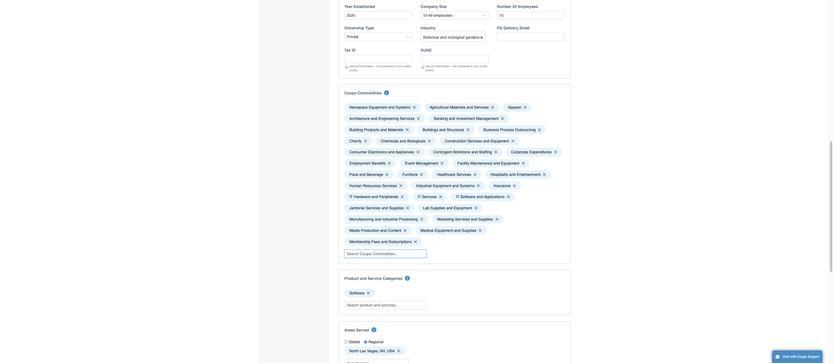 Task type: locate. For each thing, give the bounding box(es) containing it.
equipment
[[369, 105, 388, 110], [491, 139, 510, 143], [501, 161, 520, 166], [433, 184, 452, 188], [454, 206, 473, 210], [435, 228, 454, 233]]

0 vertical spatial industrial
[[417, 184, 432, 188]]

charity
[[350, 139, 362, 143]]

supplies down it software and applications option
[[479, 217, 494, 222]]

0 horizontal spatial information
[[360, 64, 374, 68]]

0 horizontal spatial software
[[350, 291, 365, 295]]

0 horizontal spatial systems
[[396, 105, 411, 110]]

published
[[381, 64, 394, 68], [458, 64, 470, 68]]

1 horizontal spatial secure
[[426, 64, 435, 68]]

served
[[356, 328, 369, 333]]

1 horizontal spatial not
[[453, 64, 457, 68]]

industrial equipment and systems option
[[412, 182, 485, 190]]

0 vertical spatial software
[[461, 195, 476, 199]]

size
[[440, 4, 447, 9]]

equipment up marketing services and supplies
[[454, 206, 473, 210]]

1 horizontal spatial secure information - not published to your public profile
[[426, 64, 488, 72]]

commodities
[[358, 91, 382, 95]]

it down the furniture option on the top
[[418, 195, 421, 199]]

systems down the healthcare services option
[[460, 184, 475, 188]]

membership
[[350, 240, 371, 244]]

equipment down healthcare in the top of the page
[[433, 184, 452, 188]]

coupa up aerospace
[[345, 91, 357, 95]]

north las vegas, nv, usa
[[350, 349, 395, 353]]

1 profile from the left
[[350, 69, 357, 72]]

beverage
[[367, 172, 383, 177]]

2 public from the left
[[480, 64, 488, 68]]

industrial up the "content"
[[383, 217, 398, 222]]

to for tax id
[[395, 64, 397, 68]]

2 your from the left
[[474, 64, 480, 68]]

- down tax id text field
[[375, 64, 376, 68]]

secure down id
[[350, 64, 359, 68]]

0 vertical spatial management
[[477, 116, 499, 121]]

management up business
[[477, 116, 499, 121]]

north las vegas, nv, usa option
[[345, 347, 406, 355]]

- for duns
[[451, 64, 452, 68]]

with
[[791, 355, 797, 359]]

secure information - not published to your public profile
[[350, 64, 412, 72], [426, 64, 488, 72]]

to down duns text box on the top of the page
[[471, 64, 473, 68]]

manufacturing and industrial processing option
[[345, 215, 429, 224]]

ownership type
[[345, 26, 374, 30]]

1 horizontal spatial your
[[474, 64, 480, 68]]

and down banking
[[440, 128, 446, 132]]

and down architecture and engineering services option
[[381, 128, 387, 132]]

1 published from the left
[[381, 64, 394, 68]]

0 horizontal spatial management
[[416, 161, 439, 166]]

not down tax id text field
[[377, 64, 381, 68]]

0 horizontal spatial profile
[[350, 69, 357, 72]]

peripherals
[[379, 195, 399, 199]]

it up "lab supplies and equipment" option
[[456, 195, 460, 199]]

1 horizontal spatial it
[[418, 195, 421, 199]]

secure for duns
[[426, 64, 435, 68]]

it left hardware
[[350, 195, 353, 199]]

secure information - not published to your public profile down tax id text field
[[350, 64, 412, 72]]

additional information image for coupa commodities
[[385, 90, 390, 95]]

0 horizontal spatial additional information image
[[372, 328, 377, 333]]

supplies down the marketing services and supplies option
[[462, 228, 477, 233]]

facility maintenance and equipment option
[[453, 159, 530, 168]]

1 horizontal spatial software
[[461, 195, 476, 199]]

chemicals
[[381, 139, 399, 143]]

0 vertical spatial selected list box
[[343, 102, 567, 247]]

not down duns text box on the top of the page
[[453, 64, 457, 68]]

building products and materials
[[350, 128, 404, 132]]

chemicals and biologicals option
[[376, 137, 436, 145]]

public for duns
[[480, 64, 488, 68]]

0 horizontal spatial industrial
[[383, 217, 398, 222]]

profile for duns
[[426, 69, 434, 72]]

None radio
[[345, 340, 348, 344], [364, 340, 368, 344], [345, 340, 348, 344], [364, 340, 368, 344]]

1 vertical spatial systems
[[460, 184, 475, 188]]

construction services and equipment option
[[440, 137, 520, 145]]

selected list box
[[343, 102, 567, 247], [343, 288, 567, 299]]

- down duns text box on the top of the page
[[451, 64, 452, 68]]

1 secure information - not published to your public profile from the left
[[350, 64, 412, 72]]

areas
[[345, 328, 355, 333]]

0 horizontal spatial your
[[398, 64, 403, 68]]

industrial up "it services"
[[417, 184, 432, 188]]

furniture option
[[398, 170, 428, 179]]

1 not from the left
[[377, 64, 381, 68]]

food and beverage
[[350, 172, 383, 177]]

0 horizontal spatial materials
[[388, 128, 404, 132]]

systems inside option
[[460, 184, 475, 188]]

systems inside option
[[396, 105, 411, 110]]

software down product
[[350, 291, 365, 295]]

year
[[345, 4, 353, 9]]

and up engineering
[[389, 105, 395, 110]]

2 profile from the left
[[426, 69, 434, 72]]

additional information image right served
[[372, 328, 377, 333]]

selected areas list box
[[343, 346, 567, 357]]

equipment down process
[[491, 139, 510, 143]]

services
[[474, 105, 489, 110], [400, 116, 415, 121], [468, 139, 483, 143], [457, 172, 472, 177], [383, 184, 397, 188], [422, 195, 437, 199], [366, 206, 381, 210], [455, 217, 470, 222]]

published down tax id text field
[[381, 64, 394, 68]]

information down tax id text field
[[360, 64, 374, 68]]

1 horizontal spatial systems
[[460, 184, 475, 188]]

2 information from the left
[[436, 64, 450, 68]]

1 vertical spatial selected list box
[[343, 288, 567, 299]]

profile down duns
[[426, 69, 434, 72]]

0 vertical spatial systems
[[396, 105, 411, 110]]

secure down duns
[[426, 64, 435, 68]]

2 not from the left
[[453, 64, 457, 68]]

janitorial
[[350, 206, 365, 210]]

1 horizontal spatial materials
[[450, 105, 466, 110]]

1 horizontal spatial profile
[[426, 69, 434, 72]]

supplies down peripherals
[[389, 206, 404, 210]]

materials inside building products and materials option
[[388, 128, 404, 132]]

0 vertical spatial materials
[[450, 105, 466, 110]]

0 horizontal spatial to
[[395, 64, 397, 68]]

software
[[461, 195, 476, 199], [350, 291, 365, 295]]

apparel option
[[503, 103, 532, 112]]

1 vertical spatial coupa
[[798, 355, 808, 359]]

banking
[[434, 116, 448, 121]]

1 vertical spatial additional information image
[[372, 328, 377, 333]]

apparel
[[508, 105, 522, 110]]

biologicals
[[408, 139, 426, 143]]

consumer
[[350, 150, 367, 154]]

information down duns text box on the top of the page
[[436, 64, 450, 68]]

1 vertical spatial materials
[[388, 128, 404, 132]]

it for it hardware and peripherals
[[350, 195, 353, 199]]

materials up investment on the top right
[[450, 105, 466, 110]]

equipment up architecture and engineering services
[[369, 105, 388, 110]]

marketing services and supplies
[[438, 217, 494, 222]]

not for duns
[[453, 64, 457, 68]]

0 horizontal spatial secure information - not published to your public profile
[[350, 64, 412, 72]]

published for duns
[[458, 64, 470, 68]]

management right event
[[416, 161, 439, 166]]

-
[[375, 64, 376, 68], [451, 64, 452, 68]]

Search areas... text field
[[345, 360, 409, 363]]

contingent workforce and staffing
[[434, 150, 492, 154]]

Year Established text field
[[345, 11, 413, 20]]

services up banking and investment management option on the right top of the page
[[474, 105, 489, 110]]

1 horizontal spatial -
[[451, 64, 452, 68]]

published down duns text box on the top of the page
[[458, 64, 470, 68]]

medical equipment and supplies
[[421, 228, 477, 233]]

to
[[395, 64, 397, 68], [471, 64, 473, 68]]

Search product and services... field
[[345, 301, 427, 310]]

2 horizontal spatial it
[[456, 195, 460, 199]]

1 public from the left
[[404, 64, 412, 68]]

it hardware and peripherals option
[[345, 193, 409, 201]]

systems for industrial equipment and systems
[[460, 184, 475, 188]]

2 it from the left
[[418, 195, 421, 199]]

systems
[[396, 105, 411, 110], [460, 184, 475, 188]]

secure
[[350, 64, 359, 68], [426, 64, 435, 68]]

it software and applications
[[456, 195, 505, 199]]

human resources services option
[[345, 182, 408, 190]]

additional information image up aerospace equipment and systems option
[[385, 90, 390, 95]]

employment
[[350, 161, 371, 166]]

2 secure information - not published to your public profile from the left
[[426, 64, 488, 72]]

selected list box for coupa commodities
[[343, 102, 567, 247]]

selected list box containing software
[[343, 288, 567, 299]]

0 vertical spatial coupa
[[345, 91, 357, 95]]

selected list box containing aerospace equipment and systems
[[343, 102, 567, 247]]

to down tax id text field
[[395, 64, 397, 68]]

hospitality and entertainment option
[[486, 170, 552, 179]]

email
[[520, 26, 530, 30]]

employment benefits option
[[345, 159, 396, 168]]

processing
[[399, 217, 418, 222]]

corporate expenditures
[[512, 150, 552, 154]]

coupa right with
[[798, 355, 808, 359]]

services up peripherals
[[383, 184, 397, 188]]

and down the healthcare services option
[[453, 184, 459, 188]]

your down tax id text field
[[398, 64, 403, 68]]

1 vertical spatial software
[[350, 291, 365, 295]]

product
[[345, 277, 359, 281]]

and up building products and materials
[[371, 116, 378, 121]]

1 selected list box from the top
[[343, 102, 567, 247]]

your down duns text box on the top of the page
[[474, 64, 480, 68]]

tax id
[[345, 48, 356, 52]]

categories
[[383, 277, 403, 281]]

and left the "content"
[[381, 228, 387, 233]]

po delivery email
[[497, 26, 530, 30]]

and up staffing
[[484, 139, 490, 143]]

construction services and equipment
[[445, 139, 510, 143]]

systems for aerospace equipment and systems
[[396, 105, 411, 110]]

1 information from the left
[[360, 64, 374, 68]]

facility
[[458, 161, 470, 166]]

2 - from the left
[[451, 64, 452, 68]]

additional information image
[[385, 90, 390, 95], [372, 328, 377, 333]]

industrial equipment and systems
[[417, 184, 475, 188]]

1 vertical spatial industrial
[[383, 217, 398, 222]]

0 horizontal spatial secure
[[350, 64, 359, 68]]

media production and content
[[350, 228, 402, 233]]

0 horizontal spatial it
[[350, 195, 353, 199]]

software up "lab supplies and equipment" option
[[461, 195, 476, 199]]

1 secure from the left
[[350, 64, 359, 68]]

it inside option
[[350, 195, 353, 199]]

1 horizontal spatial public
[[480, 64, 488, 68]]

systems up engineering
[[396, 105, 411, 110]]

and down it software and applications
[[471, 217, 478, 222]]

healthcare services
[[437, 172, 472, 177]]

software option
[[345, 289, 375, 298]]

year established
[[345, 4, 375, 9]]

and left staffing
[[472, 150, 478, 154]]

building
[[350, 128, 363, 132]]

1 vertical spatial management
[[416, 161, 439, 166]]

electronics
[[368, 150, 387, 154]]

1 horizontal spatial coupa
[[798, 355, 808, 359]]

materials up chemicals
[[388, 128, 404, 132]]

0 horizontal spatial not
[[377, 64, 381, 68]]

0 vertical spatial additional information image
[[385, 90, 390, 95]]

and up manufacturing and industrial processing
[[382, 206, 388, 210]]

it hardware and peripherals
[[350, 195, 399, 199]]

and right food at the top of the page
[[360, 172, 366, 177]]

0 horizontal spatial published
[[381, 64, 394, 68]]

management inside banking and investment management option
[[477, 116, 499, 121]]

type
[[366, 26, 374, 30]]

1 horizontal spatial additional information image
[[385, 90, 390, 95]]

employees
[[518, 4, 539, 9]]

secure information - not published to your public profile for tax id
[[350, 64, 412, 72]]

services down facility at top right
[[457, 172, 472, 177]]

2 secure from the left
[[426, 64, 435, 68]]

0 horizontal spatial -
[[375, 64, 376, 68]]

lab supplies and equipment
[[423, 206, 473, 210]]

profile down id
[[350, 69, 357, 72]]

information
[[360, 64, 374, 68], [436, 64, 450, 68]]

3 it from the left
[[456, 195, 460, 199]]

2 published from the left
[[458, 64, 470, 68]]

secure information - not published to your public profile down duns text box on the top of the page
[[426, 64, 488, 72]]

duns
[[421, 48, 432, 52]]

2 selected list box from the top
[[343, 288, 567, 299]]

and down chemicals
[[388, 150, 395, 154]]

lab supplies and equipment option
[[418, 204, 483, 212]]

1 horizontal spatial information
[[436, 64, 450, 68]]

1 horizontal spatial management
[[477, 116, 499, 121]]

1 horizontal spatial to
[[471, 64, 473, 68]]

ownership
[[345, 26, 365, 30]]

hospitality and entertainment
[[491, 172, 541, 177]]

contingent
[[434, 150, 452, 154]]

it software and applications option
[[451, 193, 515, 201]]

industrial
[[417, 184, 432, 188], [383, 217, 398, 222]]

1 your from the left
[[398, 64, 403, 68]]

your
[[398, 64, 403, 68], [474, 64, 480, 68]]

0 horizontal spatial public
[[404, 64, 412, 68]]

agricultural materials and services option
[[425, 103, 500, 112]]

po
[[497, 26, 503, 30]]

1 - from the left
[[375, 64, 376, 68]]

delivery
[[504, 26, 519, 30]]

it for it software and applications
[[456, 195, 460, 199]]

it
[[350, 195, 353, 199], [418, 195, 421, 199], [456, 195, 460, 199]]

hardware
[[354, 195, 371, 199]]

1 horizontal spatial industrial
[[417, 184, 432, 188]]

2 to from the left
[[471, 64, 473, 68]]

1 horizontal spatial published
[[458, 64, 470, 68]]

1 to from the left
[[395, 64, 397, 68]]

1 it from the left
[[350, 195, 353, 199]]



Task type: describe. For each thing, give the bounding box(es) containing it.
PO Delivery Email text field
[[497, 33, 565, 41]]

industry
[[421, 26, 436, 30]]

north
[[350, 349, 359, 353]]

and right fees
[[382, 240, 388, 244]]

secure for tax id
[[350, 64, 359, 68]]

and right hospitality in the top of the page
[[510, 172, 516, 177]]

DUNS text field
[[421, 55, 489, 63]]

services up lab
[[422, 195, 437, 199]]

insurance option
[[489, 182, 521, 190]]

chat with coupa support button
[[773, 351, 823, 363]]

materials inside agricultural materials and services option
[[450, 105, 466, 110]]

management inside event management option
[[416, 161, 439, 166]]

fees
[[372, 240, 380, 244]]

your for duns
[[474, 64, 480, 68]]

banking and investment management option
[[429, 114, 509, 123]]

and up banking and investment management option on the right top of the page
[[467, 105, 473, 110]]

engineering
[[379, 116, 399, 121]]

contingent workforce and staffing option
[[429, 148, 503, 156]]

it for it services
[[418, 195, 421, 199]]

media
[[350, 228, 360, 233]]

profile for tax id
[[350, 69, 357, 72]]

agricultural materials and services
[[430, 105, 489, 110]]

software inside option
[[461, 195, 476, 199]]

medical
[[421, 228, 434, 233]]

product and service categories
[[345, 277, 403, 281]]

building products and materials option
[[345, 126, 414, 134]]

workforce
[[453, 150, 471, 154]]

service
[[368, 277, 382, 281]]

and down marketing services and supplies
[[455, 228, 461, 233]]

published for tax id
[[381, 64, 394, 68]]

services right engineering
[[400, 116, 415, 121]]

not for tax id
[[377, 64, 381, 68]]

supplies right lab
[[431, 206, 446, 210]]

global
[[349, 340, 360, 344]]

business process outsourcing option
[[479, 126, 547, 134]]

and down human resources services option
[[372, 195, 378, 199]]

corporate expenditures option
[[507, 148, 563, 156]]

investment
[[457, 116, 476, 121]]

areas served
[[345, 328, 369, 333]]

usa
[[387, 349, 395, 353]]

Tax ID text field
[[345, 55, 413, 63]]

human resources services
[[350, 184, 397, 188]]

las
[[360, 349, 366, 353]]

event
[[405, 161, 415, 166]]

chat
[[783, 355, 790, 359]]

of
[[513, 4, 517, 9]]

buildings and structures option
[[418, 126, 475, 134]]

company size
[[421, 4, 447, 9]]

tax
[[345, 48, 351, 52]]

business process outsourcing
[[484, 128, 536, 132]]

marketing services and supplies option
[[433, 215, 504, 224]]

marketing
[[438, 217, 454, 222]]

- for tax id
[[375, 64, 376, 68]]

services down it hardware and peripherals on the left of page
[[366, 206, 381, 210]]

id
[[352, 48, 356, 52]]

selected list box for product and service categories
[[343, 288, 567, 299]]

Industry text field
[[422, 33, 485, 41]]

healthcare services option
[[432, 170, 482, 179]]

services up contingent workforce and staffing option
[[468, 139, 483, 143]]

corporate
[[512, 150, 529, 154]]

entertainment
[[517, 172, 541, 177]]

number
[[497, 4, 512, 9]]

it services option
[[413, 193, 448, 201]]

structures
[[447, 128, 465, 132]]

architecture
[[350, 116, 370, 121]]

0 horizontal spatial coupa
[[345, 91, 357, 95]]

consumer electronics and appliances
[[350, 150, 414, 154]]

coupa commodities
[[345, 91, 382, 95]]

company
[[421, 4, 439, 9]]

to for duns
[[471, 64, 473, 68]]

event management option
[[400, 159, 449, 168]]

software inside "option"
[[350, 291, 365, 295]]

and up marketing
[[447, 206, 453, 210]]

business
[[484, 128, 499, 132]]

subscriptions
[[389, 240, 412, 244]]

process
[[501, 128, 514, 132]]

and up appliances
[[400, 139, 407, 143]]

lab
[[423, 206, 430, 210]]

agricultural
[[430, 105, 449, 110]]

secure information - not published to your public profile for duns
[[426, 64, 488, 72]]

healthcare
[[437, 172, 456, 177]]

food
[[350, 172, 358, 177]]

construction
[[445, 139, 467, 143]]

and left service
[[360, 277, 367, 281]]

services up medical equipment and supplies option
[[455, 217, 470, 222]]

aerospace equipment and systems
[[350, 105, 411, 110]]

and up hospitality in the top of the page
[[494, 161, 500, 166]]

equipment down marketing
[[435, 228, 454, 233]]

Search Coupa Commodities... field
[[345, 250, 427, 258]]

benefits
[[372, 161, 386, 166]]

architecture and engineering services
[[350, 116, 415, 121]]

janitorial services and supplies option
[[345, 204, 415, 212]]

outsourcing
[[516, 128, 536, 132]]

public for tax id
[[404, 64, 412, 68]]

charity option
[[345, 137, 372, 145]]

chat with coupa support
[[783, 355, 820, 359]]

food and beverage option
[[345, 170, 394, 179]]

Number Of Employees text field
[[497, 11, 565, 20]]

additional information image for areas served
[[372, 328, 377, 333]]

aerospace equipment and systems option
[[345, 103, 421, 112]]

media production and content option
[[345, 226, 412, 235]]

event management
[[405, 161, 439, 166]]

number of employees
[[497, 4, 539, 9]]

consumer electronics and appliances option
[[345, 148, 425, 156]]

and left the applications
[[477, 195, 483, 199]]

supplies for marketing services and supplies
[[479, 217, 494, 222]]

equipment up hospitality and entertainment
[[501, 161, 520, 166]]

and right banking
[[449, 116, 456, 121]]

manufacturing and industrial processing
[[350, 217, 418, 222]]

insurance
[[494, 184, 511, 188]]

hospitality
[[491, 172, 509, 177]]

medical equipment and supplies option
[[416, 226, 487, 235]]

information for tax id
[[360, 64, 374, 68]]

production
[[361, 228, 380, 233]]

supplies for janitorial services and supplies
[[389, 206, 404, 210]]

applications
[[484, 195, 505, 199]]

maintenance
[[471, 161, 493, 166]]

regional
[[369, 340, 384, 344]]

aerospace
[[350, 105, 368, 110]]

employment benefits
[[350, 161, 386, 166]]

staffing
[[479, 150, 492, 154]]

your for tax id
[[398, 64, 403, 68]]

content
[[388, 228, 402, 233]]

facility maintenance and equipment
[[458, 161, 520, 166]]

and up media production and content option
[[375, 217, 382, 222]]

human
[[350, 184, 362, 188]]

architecture and engineering services option
[[345, 114, 425, 123]]

coupa inside button
[[798, 355, 808, 359]]

additional information image
[[405, 276, 410, 281]]

chemicals and biologicals
[[381, 139, 426, 143]]

furniture
[[403, 172, 418, 177]]

membership fees and subscriptions option
[[345, 238, 422, 246]]

appliances
[[396, 150, 414, 154]]

supplies for medical equipment and supplies
[[462, 228, 477, 233]]

resources
[[363, 184, 382, 188]]

information for duns
[[436, 64, 450, 68]]



Task type: vqa. For each thing, say whether or not it's contained in the screenshot.
Online
no



